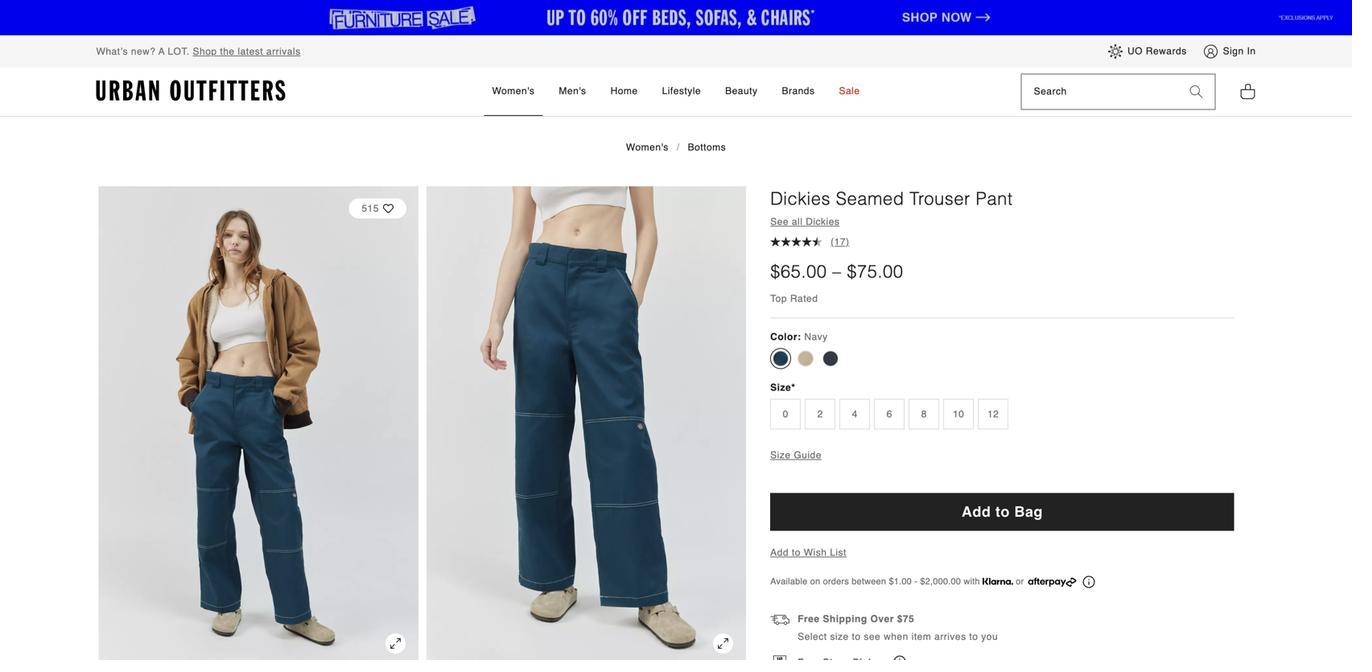 Task type: locate. For each thing, give the bounding box(es) containing it.
bag
[[1015, 503, 1043, 520]]

$65.00 – $75.00
[[771, 261, 904, 282]]

2 star rating image from the left
[[792, 237, 802, 247]]

my shopping bag image
[[1240, 82, 1256, 100]]

0 vertical spatial size
[[771, 382, 792, 393]]

2 size from the top
[[771, 450, 791, 461]]

sign
[[1224, 45, 1245, 57]]

top rated
[[771, 293, 818, 304]]

0 horizontal spatial women's link
[[484, 67, 543, 116]]

women's
[[492, 85, 535, 97], [626, 142, 669, 153]]

1 size from the top
[[771, 382, 792, 393]]

all
[[792, 216, 803, 227]]

dickies
[[771, 188, 831, 209], [806, 216, 840, 227]]

0 horizontal spatial women's
[[492, 85, 535, 97]]

women's left bottoms link
[[626, 142, 669, 153]]

women's link for bottoms
[[626, 142, 669, 153]]

home link
[[603, 67, 646, 116]]

add
[[962, 503, 991, 520], [771, 547, 789, 558]]

dickies up all
[[771, 188, 831, 209]]

10
[[953, 408, 965, 420]]

star rating image
[[771, 237, 781, 247], [813, 237, 823, 247]]

-
[[915, 577, 918, 587]]

size up 0
[[771, 382, 792, 393]]

lifestyle link
[[654, 67, 709, 116]]

zoom in image
[[386, 634, 406, 654]]

star rating image down see
[[771, 237, 781, 247]]

beauty
[[726, 85, 758, 97]]

1 vertical spatial add
[[771, 547, 789, 558]]

star rating image down see all dickies link
[[802, 237, 813, 247]]

6
[[887, 408, 893, 420]]

2 star rating image from the left
[[813, 237, 823, 247]]

to left wish
[[792, 547, 801, 558]]

size left guide
[[771, 450, 791, 461]]

black image
[[823, 351, 839, 367]]

size
[[771, 382, 792, 393], [771, 450, 791, 461]]

uo rewards link
[[1108, 43, 1187, 59]]

women's link left men's 'link'
[[484, 67, 543, 116]]

lot.
[[168, 46, 190, 57]]

to left bag
[[996, 503, 1010, 520]]

star rating image down all
[[792, 237, 802, 247]]

pant
[[976, 188, 1013, 209]]

0 horizontal spatial add
[[771, 547, 789, 558]]

0 vertical spatial women's
[[492, 85, 535, 97]]

women's link
[[484, 67, 543, 116], [626, 142, 669, 153]]

to
[[996, 503, 1010, 520], [792, 547, 801, 558], [852, 631, 861, 642], [970, 631, 979, 642]]

1 vertical spatial dickies
[[806, 216, 840, 227]]

see
[[771, 216, 789, 227]]

2
[[818, 408, 823, 420]]

size for size
[[771, 382, 792, 393]]

0 vertical spatial add
[[962, 503, 991, 520]]

original price: $65.00 – $75.00 element
[[771, 259, 904, 284]]

available
[[771, 577, 808, 587]]

$2,000.00
[[921, 577, 961, 587]]

star rating image
[[781, 237, 792, 247], [792, 237, 802, 247], [802, 237, 813, 247]]

free shipping over $75 select size to see when item arrives to you
[[798, 614, 998, 642]]

add to wish list button
[[771, 547, 847, 558]]

12
[[988, 408, 999, 420]]

store pickup image
[[774, 656, 787, 660], [774, 656, 787, 660]]

seamed
[[836, 188, 905, 209]]

navy image
[[773, 351, 789, 367]]

brands
[[782, 85, 815, 97]]

8
[[922, 408, 927, 420]]

select
[[798, 631, 827, 642]]

None search field
[[1022, 74, 1178, 109]]

size
[[830, 631, 849, 642]]

add left bag
[[962, 503, 991, 520]]

men's link
[[551, 67, 595, 116]]

over
[[871, 614, 894, 625]]

1 horizontal spatial women's link
[[626, 142, 669, 153]]

add up available
[[771, 547, 789, 558]]

beauty link
[[717, 67, 766, 116]]

1 vertical spatial size
[[771, 450, 791, 461]]

star rating image down see all dickies link
[[813, 237, 823, 247]]

1 horizontal spatial women's
[[626, 142, 669, 153]]

uo
[[1128, 45, 1143, 57]]

or button
[[983, 575, 1096, 589]]

sign in
[[1224, 45, 1256, 57]]

latest
[[238, 46, 263, 57]]

store pickup image
[[894, 656, 906, 660]]

brands link
[[774, 67, 823, 116]]

add for add to bag
[[962, 503, 991, 520]]

women's inside main navigation element
[[492, 85, 535, 97]]

$75
[[898, 614, 915, 625]]

what's
[[96, 46, 128, 57]]

women's link left bottoms link
[[626, 142, 669, 153]]

you
[[982, 631, 998, 642]]

1 vertical spatial women's link
[[626, 142, 669, 153]]

women's left men's
[[492, 85, 535, 97]]

3 star rating image from the left
[[802, 237, 813, 247]]

1 horizontal spatial star rating image
[[813, 237, 823, 247]]

when
[[884, 631, 909, 642]]

1 horizontal spatial add
[[962, 503, 991, 520]]

1 vertical spatial women's
[[626, 142, 669, 153]]

afterpay image
[[1029, 578, 1077, 587]]

to inside add to bag button
[[996, 503, 1010, 520]]

arrives
[[935, 631, 967, 642]]

trouser
[[910, 188, 971, 209]]

0 vertical spatial women's link
[[484, 67, 543, 116]]

$1.00
[[889, 577, 912, 587]]

add inside button
[[962, 503, 991, 520]]

1 star rating image from the left
[[771, 237, 781, 247]]

color: navy
[[771, 332, 828, 343]]

0 horizontal spatial star rating image
[[771, 237, 781, 247]]

star rating image down see
[[781, 237, 792, 247]]

klarna image
[[983, 578, 1014, 585]]

rated
[[791, 293, 818, 304]]

dickies right all
[[806, 216, 840, 227]]



Task type: vqa. For each thing, say whether or not it's contained in the screenshot.
'Rated'
yes



Task type: describe. For each thing, give the bounding box(es) containing it.
zoom in image
[[714, 634, 734, 654]]

navy
[[805, 332, 828, 343]]

size for size guide
[[771, 450, 791, 461]]

sign in button
[[1203, 43, 1256, 59]]

size guide button
[[771, 450, 822, 461]]

size guide
[[771, 450, 822, 461]]

0 vertical spatial dickies
[[771, 188, 831, 209]]

see
[[864, 631, 881, 642]]

4
[[852, 408, 858, 420]]

0
[[783, 408, 789, 420]]

the
[[220, 46, 235, 57]]

add to bag
[[962, 503, 1043, 520]]

$65.00
[[771, 261, 827, 282]]

wish
[[804, 547, 827, 558]]

see all dickies link
[[771, 216, 840, 227]]

Search text field
[[1022, 74, 1178, 109]]

top
[[771, 293, 787, 304]]

$75.00
[[847, 261, 904, 282]]

between
[[852, 577, 887, 587]]

bottoms
[[688, 142, 726, 153]]

dickies seamed trouser pant #1 image
[[427, 186, 747, 660]]

bottoms link
[[688, 142, 726, 153]]

to left you
[[970, 631, 979, 642]]

in
[[1248, 45, 1256, 57]]

shop
[[193, 46, 217, 57]]

arrivals
[[266, 46, 301, 57]]

list
[[830, 547, 847, 558]]

1 star rating image from the left
[[781, 237, 792, 247]]

shop the latest arrivals link
[[193, 46, 301, 57]]

add to wish list
[[771, 547, 847, 558]]

shipping
[[823, 614, 868, 625]]

what's new? a lot. shop the latest arrivals
[[96, 46, 301, 57]]

new?
[[131, 46, 156, 57]]

color:
[[771, 332, 802, 343]]

uo rewards
[[1128, 45, 1187, 57]]

add to bag button
[[771, 493, 1235, 531]]

main navigation element
[[347, 67, 1005, 116]]

dickies seamed trouser pant see all dickies
[[771, 188, 1013, 227]]

free
[[798, 614, 820, 625]]

orders
[[823, 577, 849, 587]]

shipping options image
[[771, 613, 790, 632]]

a
[[159, 46, 165, 57]]

lifestyle
[[662, 85, 701, 97]]

add for add to wish list
[[771, 547, 789, 558]]

item
[[912, 631, 932, 642]]

dickies seamed trouser pant image
[[99, 186, 419, 660]]

to left the see
[[852, 631, 861, 642]]

available on orders between $1.00 - $2,000.00 with
[[771, 577, 983, 587]]

on
[[811, 577, 821, 587]]

–
[[833, 261, 842, 282]]

or
[[1016, 577, 1025, 587]]

4.5 stars element
[[771, 237, 823, 247]]

515
[[362, 203, 379, 214]]

search image
[[1190, 85, 1203, 98]]

with
[[964, 577, 980, 587]]

guide
[[794, 450, 822, 461]]

rewards
[[1146, 45, 1187, 57]]

sale
[[839, 85, 860, 97]]

515 button
[[349, 190, 407, 227]]

home
[[611, 85, 638, 97]]

urban outfitters image
[[96, 80, 285, 101]]

women's for bottoms
[[626, 142, 669, 153]]

men's
[[559, 85, 587, 97]]

women's link for men's
[[484, 67, 543, 116]]

women's for men's
[[492, 85, 535, 97]]

sale link
[[831, 67, 868, 116]]

tan image
[[798, 351, 814, 367]]



